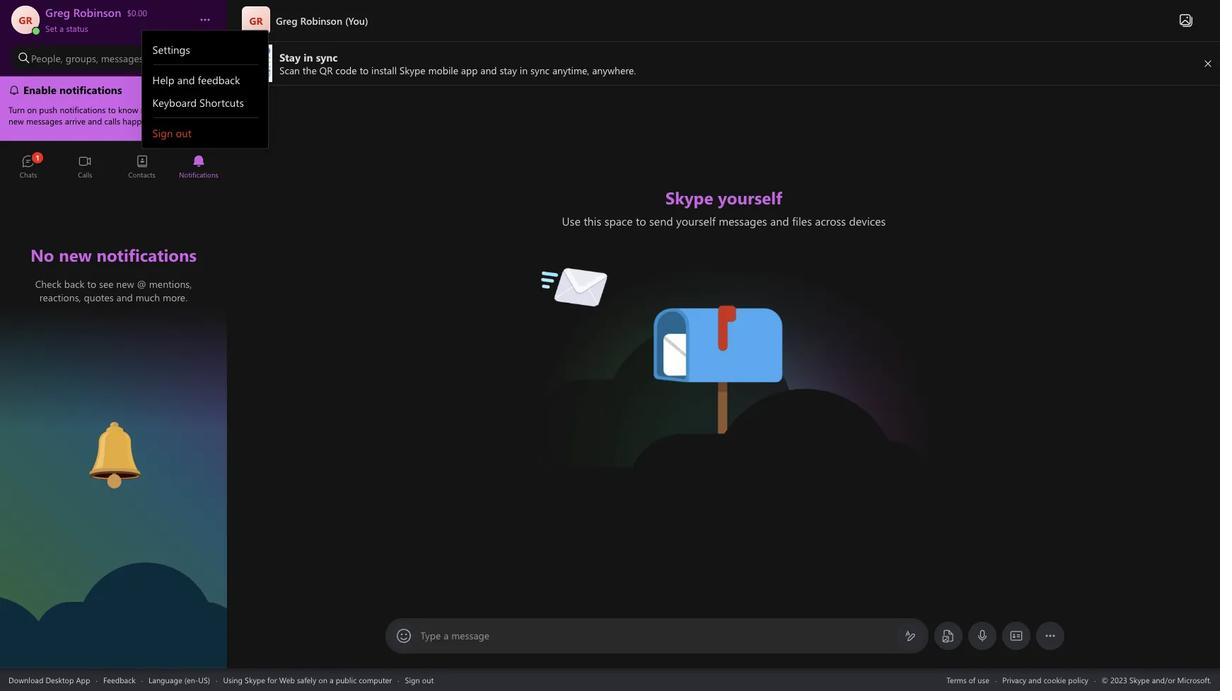 Task type: describe. For each thing, give the bounding box(es) containing it.
download
[[8, 675, 43, 685]]

for
[[267, 675, 277, 685]]

web
[[279, 675, 295, 685]]

app
[[76, 675, 90, 685]]

use
[[978, 675, 990, 685]]

cookie
[[1044, 675, 1067, 685]]

terms of use
[[947, 675, 990, 685]]

status
[[66, 23, 88, 34]]

on
[[319, 675, 328, 685]]

people, groups, messages, web
[[31, 51, 166, 65]]

using skype for web safely on a public computer
[[223, 675, 392, 685]]

people, groups, messages, web button
[[11, 45, 188, 71]]

us)
[[198, 675, 210, 685]]

desktop
[[46, 675, 74, 685]]

bell
[[71, 416, 89, 431]]

privacy and cookie policy link
[[1003, 675, 1089, 685]]

language
[[149, 675, 182, 685]]

using skype for web safely on a public computer link
[[223, 675, 392, 685]]

set a status button
[[45, 20, 185, 34]]

language (en-us) link
[[149, 675, 210, 685]]

privacy and cookie policy
[[1003, 675, 1089, 685]]

of
[[969, 675, 976, 685]]

download desktop app link
[[8, 675, 90, 685]]

messages,
[[101, 51, 146, 65]]



Task type: locate. For each thing, give the bounding box(es) containing it.
a right type
[[444, 629, 449, 643]]

computer
[[359, 675, 392, 685]]

(en-
[[184, 675, 198, 685]]

set a status
[[45, 23, 88, 34]]

1 horizontal spatial a
[[330, 675, 334, 685]]

a for status
[[59, 23, 64, 34]]

feedback
[[103, 675, 136, 685]]

language (en-us)
[[149, 675, 210, 685]]

2 vertical spatial a
[[330, 675, 334, 685]]

a right on
[[330, 675, 334, 685]]

skype
[[245, 675, 265, 685]]

message
[[452, 629, 490, 643]]

feedback link
[[103, 675, 136, 685]]

terms
[[947, 675, 967, 685]]

privacy
[[1003, 675, 1027, 685]]

safely
[[297, 675, 317, 685]]

sign out link
[[405, 675, 434, 685]]

tab list
[[0, 149, 227, 188]]

groups,
[[66, 51, 98, 65]]

sign out
[[405, 675, 434, 685]]

set
[[45, 23, 57, 34]]

web
[[148, 51, 166, 65]]

2 horizontal spatial a
[[444, 629, 449, 643]]

out
[[422, 675, 434, 685]]

a for message
[[444, 629, 449, 643]]

0 horizontal spatial a
[[59, 23, 64, 34]]

a right set
[[59, 23, 64, 34]]

terms of use link
[[947, 675, 990, 685]]

type a message
[[421, 629, 490, 643]]

a
[[59, 23, 64, 34], [444, 629, 449, 643], [330, 675, 334, 685]]

and
[[1029, 675, 1042, 685]]

download desktop app
[[8, 675, 90, 685]]

1 vertical spatial a
[[444, 629, 449, 643]]

type
[[421, 629, 441, 643]]

Type a message text field
[[421, 629, 894, 644]]

a inside button
[[59, 23, 64, 34]]

policy
[[1069, 675, 1089, 685]]

people,
[[31, 51, 63, 65]]

sign
[[405, 675, 420, 685]]

using
[[223, 675, 243, 685]]

public
[[336, 675, 357, 685]]

menu
[[143, 65, 269, 117]]

0 vertical spatial a
[[59, 23, 64, 34]]



Task type: vqa. For each thing, say whether or not it's contained in the screenshot.
If
no



